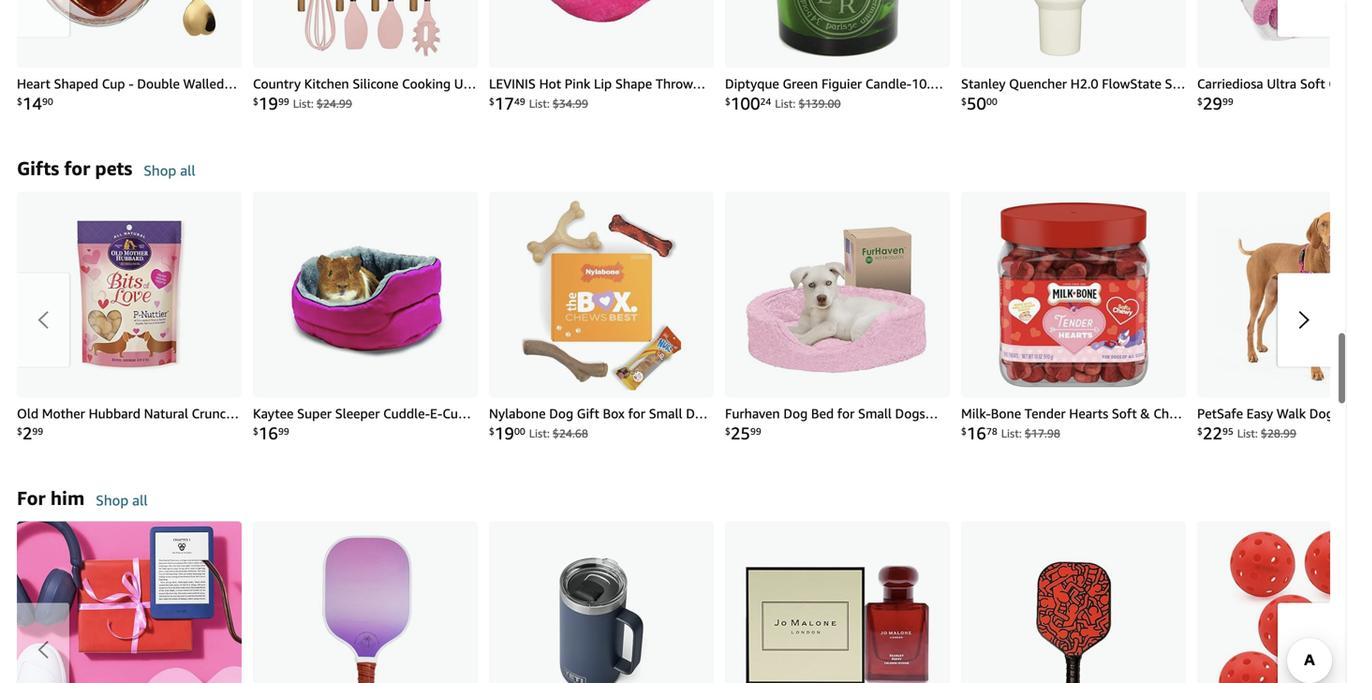 Task type: locate. For each thing, give the bounding box(es) containing it.
for right bed
[[838, 406, 855, 421]]

shop all link right pets
[[144, 161, 196, 191]]

list
[[17, 0, 1348, 119], [17, 191, 1348, 448], [17, 521, 1348, 683]]

list: right 24
[[775, 97, 796, 110]]

$ inside old mother hubbard natural crunc… $ 2 99
[[17, 426, 22, 437]]

19 down "country" on the top of the page
[[259, 93, 278, 113]]

all
[[180, 162, 196, 179], [132, 492, 148, 509]]

1 vertical spatial shop
[[96, 492, 129, 509]]

stanley
[[961, 76, 1006, 91]]

box
[[603, 406, 625, 421]]

0 vertical spatial soft
[[1301, 76, 1326, 91]]

1 horizontal spatial soft
[[1301, 76, 1326, 91]]

10.…
[[912, 76, 944, 91]]

3 dog from the left
[[1310, 406, 1334, 421]]

0 horizontal spatial 19
[[259, 93, 278, 113]]

1 vertical spatial all
[[132, 492, 148, 509]]

1 small from the left
[[649, 406, 683, 421]]

milk-bone tender hearts soft & ch… $ 16 78 list: $17.98
[[961, 406, 1183, 443]]

shop for gifts for pets
[[144, 162, 176, 179]]

walled…
[[183, 76, 237, 91]]

$ down petsafe
[[1198, 426, 1203, 437]]

kaytee super sleeper cuddle-e-cup bed for pet guinea pigs, rats, chinchillas and other small animals image
[[253, 191, 478, 398]]

1 horizontal spatial all
[[180, 162, 196, 179]]

1 vertical spatial list
[[17, 191, 1348, 448]]

$ down diptyque
[[725, 96, 731, 107]]

carriediosa
[[1198, 76, 1264, 91]]

17
[[495, 93, 514, 113]]

kaytee
[[253, 406, 294, 421]]

shop all for gifts for pets
[[144, 162, 196, 179]]

silicone
[[353, 76, 399, 91]]

list: inside country kitchen silicone cooking u… $ 19 99 list: $24.99
[[293, 97, 314, 110]]

pets
[[95, 157, 132, 179]]

16 down kaytee
[[259, 423, 278, 443]]

list:
[[293, 97, 314, 110], [529, 97, 550, 110], [775, 97, 796, 110], [529, 427, 550, 440], [1001, 427, 1022, 440], [1238, 427, 1258, 440]]

hubbard
[[89, 406, 141, 421]]

24
[[760, 96, 771, 107]]

list for gifts for pets
[[17, 191, 1348, 448]]

dog left bed
[[784, 406, 808, 421]]

old mother hubbard natural crunchy dog biscuits, oven-baked healthy treats for dogs, limited-edition holiday-inspired shape… image
[[17, 191, 242, 398]]

$ inside petsafe easy walk dog ha $ 22 95 list: $28.99
[[1198, 426, 1203, 437]]

00 inside nylabone dog gift box for small d… $ 19 00 list: $24.68
[[514, 426, 525, 437]]

1 horizontal spatial 19
[[495, 423, 514, 443]]

petsafe easy walk dog harness - stop pulling & teach leash manners - prevent pulling on walks - medium, raspberry/gray image
[[1198, 191, 1348, 398]]

0 horizontal spatial all
[[132, 492, 148, 509]]

1 vertical spatial 00
[[514, 426, 525, 437]]

petsafe
[[1198, 406, 1244, 421]]

shop all link
[[144, 161, 196, 191], [96, 491, 148, 521]]

pickleball paddle | carbon fiber | pickle ball paddle | honeycomb polymer core | pickleball paddles | pickleball racket | p… image
[[253, 521, 478, 683]]

shop all right him
[[96, 492, 148, 509]]

old
[[17, 406, 39, 421]]

super
[[297, 406, 332, 421]]

0 vertical spatial shop all link
[[144, 161, 196, 191]]

nylabone
[[489, 406, 546, 421]]

crunc…
[[192, 406, 239, 421]]

2 list from the top
[[17, 191, 1348, 448]]

list: right 78
[[1001, 427, 1022, 440]]

0 horizontal spatial for
[[64, 157, 90, 179]]

levinis
[[489, 76, 536, 91]]

soft left &
[[1112, 406, 1137, 421]]

99 down furhaven
[[751, 426, 762, 437]]

soft left che
[[1301, 76, 1326, 91]]

$ down "carriediosa"
[[1198, 96, 1203, 107]]

small inside furhaven dog bed for small dogs… $ 25 99
[[858, 406, 892, 421]]

$ down old
[[17, 426, 22, 437]]

gifts for pets
[[17, 157, 132, 179]]

&
[[1141, 406, 1150, 421]]

list: inside nylabone dog gift box for small d… $ 19 00 list: $24.68
[[529, 427, 550, 440]]

99 down old
[[32, 426, 43, 437]]

25
[[731, 423, 751, 443]]

dog left ha
[[1310, 406, 1334, 421]]

list: inside petsafe easy walk dog ha $ 22 95 list: $28.99
[[1238, 427, 1258, 440]]

shop all
[[144, 162, 196, 179], [96, 492, 148, 509]]

small left d…
[[649, 406, 683, 421]]

$ down "country" on the top of the page
[[253, 96, 259, 107]]

dog for 99
[[784, 406, 808, 421]]

2
[[22, 423, 32, 443]]

h2.0
[[1071, 76, 1099, 91]]

double
[[137, 76, 180, 91]]

0 vertical spatial list
[[17, 0, 1348, 119]]

list: inside the diptyque green figuier candle-10.… $ 100 24 list: $139.00
[[775, 97, 796, 110]]

00
[[987, 96, 998, 107], [514, 426, 525, 437]]

1 horizontal spatial shop
[[144, 162, 176, 179]]

for him image
[[17, 521, 242, 683]]

$ down kaytee
[[253, 426, 259, 437]]

all right pets
[[180, 162, 196, 179]]

dog inside nylabone dog gift box for small d… $ 19 00 list: $24.68
[[549, 406, 574, 421]]

shop right him
[[96, 492, 129, 509]]

1 vertical spatial soft
[[1112, 406, 1137, 421]]

22
[[1203, 423, 1223, 443]]

$ down furhaven
[[725, 426, 731, 437]]

3 list from the top
[[17, 521, 1348, 683]]

list: inside milk-bone tender hearts soft & ch… $ 16 78 list: $17.98
[[1001, 427, 1022, 440]]

00 down stanley
[[987, 96, 998, 107]]

99 inside country kitchen silicone cooking u… $ 19 99 list: $24.99
[[278, 96, 289, 107]]

small left dogs…
[[858, 406, 892, 421]]

che
[[1329, 76, 1348, 91]]

99 down "carriediosa"
[[1223, 96, 1234, 107]]

for left pets
[[64, 157, 90, 179]]

$ inside stanley quencher h2.0 flowstate s… $ 50 00
[[961, 96, 967, 107]]

small inside nylabone dog gift box for small d… $ 19 00 list: $24.68
[[649, 406, 683, 421]]

ha
[[1338, 406, 1348, 421]]

14
[[22, 93, 42, 113]]

him
[[50, 487, 85, 509]]

2 horizontal spatial for
[[838, 406, 855, 421]]

dogs…
[[895, 406, 939, 421]]

list: down kitchen
[[293, 97, 314, 110]]

nylabone dog gift box for small d… $ 19 00 list: $24.68
[[489, 406, 708, 443]]

tender
[[1025, 406, 1066, 421]]

for him
[[17, 487, 85, 509]]

$ down levinis at the top of the page
[[489, 96, 495, 107]]

16
[[259, 423, 278, 443], [967, 423, 987, 443]]

bone
[[991, 406, 1022, 421]]

$ inside the diptyque green figuier candle-10.… $ 100 24 list: $139.00
[[725, 96, 731, 107]]

1 vertical spatial shop all
[[96, 492, 148, 509]]

shop
[[144, 162, 176, 179], [96, 492, 129, 509]]

16 down milk-
[[967, 423, 987, 443]]

99
[[278, 96, 289, 107], [1223, 96, 1234, 107], [32, 426, 43, 437], [278, 426, 289, 437], [751, 426, 762, 437]]

dog
[[549, 406, 574, 421], [784, 406, 808, 421], [1310, 406, 1334, 421]]

99 down kaytee
[[278, 426, 289, 437]]

shop all link for for him
[[96, 491, 148, 521]]

kitchen
[[304, 76, 349, 91]]

small
[[649, 406, 683, 421], [858, 406, 892, 421]]

1 horizontal spatial small
[[858, 406, 892, 421]]

mother
[[42, 406, 85, 421]]

premium 40 holes outdoor pickleball balls, durable ball with nice bounce, high visibility for outdoor & indoor courts 6 pac… image
[[1198, 521, 1348, 683]]

00 down nylabone
[[514, 426, 525, 437]]

99 down "country" on the top of the page
[[278, 96, 289, 107]]

list: right 49
[[529, 97, 550, 110]]

19 down nylabone
[[495, 423, 514, 443]]

$24.68
[[553, 427, 588, 440]]

2 16 from the left
[[967, 423, 987, 443]]

all right him
[[132, 492, 148, 509]]

$ down nylabone
[[489, 426, 495, 437]]

1 dog from the left
[[549, 406, 574, 421]]

$ down milk-
[[961, 426, 967, 437]]

for right box
[[628, 406, 646, 421]]

list containing 14
[[17, 0, 1348, 119]]

for
[[64, 157, 90, 179], [628, 406, 646, 421], [838, 406, 855, 421]]

0 vertical spatial 00
[[987, 96, 998, 107]]

1 horizontal spatial dog
[[784, 406, 808, 421]]

cuddle-
[[383, 406, 430, 421]]

soft inside milk-bone tender hearts soft & ch… $ 16 78 list: $17.98
[[1112, 406, 1137, 421]]

lip
[[594, 76, 612, 91]]

0 horizontal spatial dog
[[549, 406, 574, 421]]

$24.99
[[317, 97, 352, 110]]

0 horizontal spatial small
[[649, 406, 683, 421]]

$ inside furhaven dog bed for small dogs… $ 25 99
[[725, 426, 731, 437]]

1 horizontal spatial 16
[[967, 423, 987, 443]]

milk-bone tender hearts soft & chewy dog treats, 18 ounce image
[[961, 191, 1186, 398]]

soft
[[1301, 76, 1326, 91], [1112, 406, 1137, 421]]

green
[[783, 76, 818, 91]]

0 horizontal spatial shop
[[96, 492, 129, 509]]

2 small from the left
[[858, 406, 892, 421]]

shape
[[616, 76, 652, 91]]

0 vertical spatial 19
[[259, 93, 278, 113]]

shop all right pets
[[144, 162, 196, 179]]

list containing 2
[[17, 191, 1348, 448]]

2 dog from the left
[[784, 406, 808, 421]]

list: right 95
[[1238, 427, 1258, 440]]

s…
[[1165, 76, 1186, 91]]

1 16 from the left
[[259, 423, 278, 443]]

furhaven
[[725, 406, 780, 421]]

list for for him
[[17, 521, 1348, 683]]

0 vertical spatial shop all
[[144, 162, 196, 179]]

1 list from the top
[[17, 0, 1348, 119]]

$ down stanley
[[961, 96, 967, 107]]

0 vertical spatial shop
[[144, 162, 176, 179]]

for inside nylabone dog gift box for small d… $ 19 00 list: $24.68
[[628, 406, 646, 421]]

2 horizontal spatial dog
[[1310, 406, 1334, 421]]

1 horizontal spatial 00
[[987, 96, 998, 107]]

dog inside furhaven dog bed for small dogs… $ 25 99
[[784, 406, 808, 421]]

dog up $24.68
[[549, 406, 574, 421]]

shop all link right him
[[96, 491, 148, 521]]

heart shaped cup - double walled… $ 14 90
[[17, 76, 237, 113]]

1 vertical spatial 19
[[495, 423, 514, 443]]

0 horizontal spatial 16
[[259, 423, 278, 443]]

cooking
[[402, 76, 451, 91]]

shop for for him
[[96, 492, 129, 509]]

0 horizontal spatial soft
[[1112, 406, 1137, 421]]

$ down heart
[[17, 96, 22, 107]]

milk-
[[961, 406, 991, 421]]

shop right pets
[[144, 162, 176, 179]]

0 horizontal spatial 00
[[514, 426, 525, 437]]

$
[[17, 96, 22, 107], [253, 96, 259, 107], [489, 96, 495, 107], [725, 96, 731, 107], [961, 96, 967, 107], [1198, 96, 1203, 107], [17, 426, 22, 437], [253, 426, 259, 437], [489, 426, 495, 437], [725, 426, 731, 437], [961, 426, 967, 437], [1198, 426, 1203, 437]]

list: down nylabone
[[529, 427, 550, 440]]

2 vertical spatial list
[[17, 521, 1348, 683]]

country
[[253, 76, 301, 91]]

0 vertical spatial all
[[180, 162, 196, 179]]

1 vertical spatial shop all link
[[96, 491, 148, 521]]

1 horizontal spatial for
[[628, 406, 646, 421]]



Task type: describe. For each thing, give the bounding box(es) containing it.
scarlet poppy intense cologne spray unisex 1.7 oz image
[[725, 521, 950, 683]]

99 inside kaytee super sleeper cuddle-e-cu… $ 16 99
[[278, 426, 289, 437]]

$ inside carriediosa ultra soft che $ 29 99
[[1198, 96, 1203, 107]]

pickleball paddle polypropylene honeycomb core ketih haring red/black ultra cushion 5.1 inch handle image
[[961, 521, 1186, 683]]

for
[[17, 487, 46, 509]]

all for gifts for pets
[[180, 162, 196, 179]]

$ inside country kitchen silicone cooking u… $ 19 99 list: $24.99
[[253, 96, 259, 107]]

$139.00
[[799, 97, 841, 110]]

78
[[987, 426, 998, 437]]

99 inside carriediosa ultra soft che $ 29 99
[[1223, 96, 1234, 107]]

$17.98
[[1025, 427, 1061, 440]]

diptyque green figuier candle-10.… $ 100 24 list: $139.00
[[725, 76, 944, 113]]

all for for him
[[132, 492, 148, 509]]

95
[[1223, 426, 1234, 437]]

19 inside nylabone dog gift box for small d… $ 19 00 list: $24.68
[[495, 423, 514, 443]]

sleeper
[[335, 406, 380, 421]]

d…
[[686, 406, 708, 421]]

levinis hot pink lip shape throw… $ 17 49 list: $34.99
[[489, 76, 706, 113]]

99 inside furhaven dog bed for small dogs… $ 25 99
[[751, 426, 762, 437]]

$ inside nylabone dog gift box for small d… $ 19 00 list: $24.68
[[489, 426, 495, 437]]

shop all link for gifts for pets
[[144, 161, 196, 191]]

gift
[[577, 406, 600, 421]]

cu…
[[443, 406, 471, 421]]

e-
[[430, 406, 443, 421]]

throw…
[[656, 76, 706, 91]]

soft inside carriediosa ultra soft che $ 29 99
[[1301, 76, 1326, 91]]

hot
[[539, 76, 561, 91]]

walk
[[1277, 406, 1306, 421]]

90
[[42, 96, 53, 107]]

carriediosa ultra soft che $ 29 99
[[1198, 76, 1348, 113]]

-
[[129, 76, 134, 91]]

hearts
[[1069, 406, 1109, 421]]

natural
[[144, 406, 188, 421]]

figuier
[[822, 76, 862, 91]]

country kitchen silicone cooking u… $ 19 99 list: $24.99
[[253, 76, 477, 113]]

yeti rambler 24 oz mug, vacuum insulated, stainless steel with magslider lid, navy image
[[489, 521, 714, 683]]

heart
[[17, 76, 50, 91]]

$ inside heart shaped cup - double walled… $ 14 90
[[17, 96, 22, 107]]

$34.99
[[553, 97, 588, 110]]

gifts
[[17, 157, 59, 179]]

diptyque
[[725, 76, 779, 91]]

shop all for for him
[[96, 492, 148, 509]]

pink
[[565, 76, 591, 91]]

previous rounded image
[[37, 640, 49, 659]]

49
[[514, 96, 525, 107]]

nylabone dog gift box for small dogs - 3 strong chew toys and 1 dog treat - flavor variety, small/regular (4 count) image
[[489, 191, 714, 398]]

stanley quencher h2.0 flowstate s… $ 50 00
[[961, 76, 1186, 113]]

$ inside milk-bone tender hearts soft & ch… $ 16 78 list: $17.98
[[961, 426, 967, 437]]

list: inside levinis hot pink lip shape throw… $ 17 49 list: $34.99
[[529, 97, 550, 110]]

bed
[[811, 406, 834, 421]]

$28.99
[[1261, 427, 1297, 440]]

furhaven dog bed for small dogs… $ 25 99
[[725, 406, 939, 443]]

ultra
[[1267, 76, 1297, 91]]

ch…
[[1154, 406, 1183, 421]]

next rounded image
[[1299, 640, 1310, 659]]

$ inside levinis hot pink lip shape throw… $ 17 49 list: $34.99
[[489, 96, 495, 107]]

shaped
[[54, 76, 98, 91]]

100
[[731, 93, 760, 113]]

candle-
[[866, 76, 912, 91]]

u…
[[454, 76, 477, 91]]

flowstate
[[1102, 76, 1162, 91]]

16 inside milk-bone tender hearts soft & ch… $ 16 78 list: $17.98
[[967, 423, 987, 443]]

dog for 19
[[549, 406, 574, 421]]

16 inside kaytee super sleeper cuddle-e-cu… $ 16 99
[[259, 423, 278, 443]]

easy
[[1247, 406, 1274, 421]]

old mother hubbard natural crunc… $ 2 99
[[17, 406, 239, 443]]

kaytee super sleeper cuddle-e-cu… $ 16 99
[[253, 406, 471, 443]]

petsafe easy walk dog ha $ 22 95 list: $28.99
[[1198, 406, 1348, 443]]

$ inside kaytee super sleeper cuddle-e-cu… $ 16 99
[[253, 426, 259, 437]]

dog inside petsafe easy walk dog ha $ 22 95 list: $28.99
[[1310, 406, 1334, 421]]

00 inside stanley quencher h2.0 flowstate s… $ 50 00
[[987, 96, 998, 107]]

quencher
[[1009, 76, 1067, 91]]

next rounded image
[[1299, 310, 1310, 329]]

cup
[[102, 76, 125, 91]]

for inside furhaven dog bed for small dogs… $ 25 99
[[838, 406, 855, 421]]

29
[[1203, 93, 1223, 113]]

previous rounded image
[[37, 310, 49, 329]]

19 inside country kitchen silicone cooking u… $ 19 99 list: $24.99
[[259, 93, 278, 113]]

sm ultra plush oval pet bed strawberry image
[[725, 191, 950, 398]]

99 inside old mother hubbard natural crunc… $ 2 99
[[32, 426, 43, 437]]

50
[[967, 93, 987, 113]]



Task type: vqa. For each thing, say whether or not it's contained in the screenshot.


